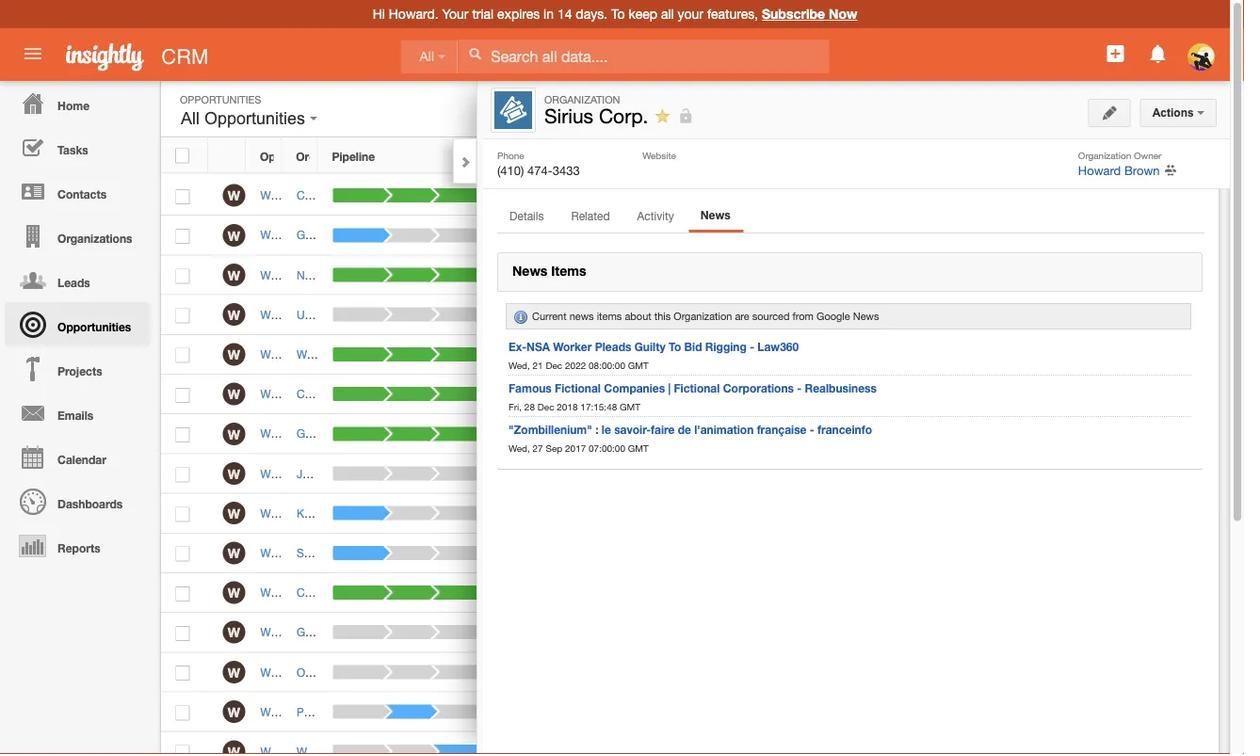 Task type: describe. For each thing, give the bounding box(es) containing it.
related
[[572, 209, 610, 222]]

- up warbucks industries link
[[338, 308, 342, 321]]

2 spain from the left
[[395, 626, 424, 640]]

- down 'whirlwinder x520 - globex - albert lee' at bottom left
[[352, 467, 356, 481]]

w link for whirlybird g550 - globex, spain - katherine reyes
[[223, 622, 245, 644]]

globex up whirlwinder x520 - jakubowski llc - jason castillo at the bottom
[[360, 428, 396, 441]]

companies
[[604, 382, 665, 395]]

mills
[[493, 348, 516, 361]]

2 vertical spatial news
[[854, 311, 880, 323]]

castillo
[[488, 467, 525, 481]]

1 spain from the left
[[339, 626, 368, 640]]

23 for mills
[[704, 348, 717, 361]]

corp. down martin at the bottom left of page
[[464, 587, 493, 600]]

2 nakatomi from the left
[[345, 268, 394, 282]]

1 fictional from the left
[[555, 382, 601, 395]]

whirlybird for clampett
[[261, 587, 311, 600]]

roger
[[459, 348, 490, 361]]

23 for uk
[[704, 388, 717, 401]]

paula
[[485, 308, 514, 321]]

follow image for whirlwinder x520 - clampett oil and gas, uk - nicholas flores
[[863, 386, 881, 404]]

clampett up whirligig g990 - globex - albert lee
[[297, 189, 343, 202]]

s
[[958, 329, 965, 342]]

follow image for whirlybird g550 - oceanic airlines - mark sakda
[[863, 665, 881, 683]]

4 column header from the left
[[894, 139, 941, 174]]

whirligig g990 - university of northumbria - paula oliver
[[261, 308, 546, 321]]

1 uk from the left
[[412, 388, 428, 401]]

whirlwinder x520 - sirius corp. - tina martin
[[261, 547, 486, 560]]

le
[[602, 423, 611, 436]]

1 company from the left
[[355, 706, 404, 719]]

clampett oil and gas, singapore
[[297, 189, 463, 202]]

1 llc from the left
[[360, 467, 381, 481]]

change record owner image
[[1165, 162, 1178, 179]]

actions button
[[1141, 99, 1218, 127]]

2 king from the left
[[360, 507, 382, 520]]

sirius corp. inside "w" row
[[297, 547, 356, 560]]

474-
[[528, 163, 553, 178]]

g990 for globex
[[307, 229, 335, 242]]

to inside "ex-nsa worker pleads guilty to bid rigging - law360 wed, 21 dec 2022 08:00:00 gmt"
[[669, 340, 682, 353]]

owner
[[1135, 150, 1162, 161]]

2 column header from the left
[[811, 139, 847, 174]]

gmt inside famous fictional companies | fictional corporations - realbusiness fri, 28 dec 2018 17:15:48 gmt
[[620, 401, 641, 412]]

contacts link
[[5, 170, 151, 214]]

dec- for singapore
[[680, 189, 704, 202]]

16- for whirlwinder x520 - clampett oil and gas, uk - nicholas flores
[[663, 388, 680, 401]]

parker and company link
[[297, 706, 404, 719]]

forecast
[[662, 150, 709, 163]]

clampett up whirligig g990 - globex - albert lee link
[[345, 189, 392, 202]]

- up parker and company link
[[345, 666, 349, 679]]

- left mark
[[437, 666, 441, 679]]

activity link
[[625, 204, 687, 232]]

x520 for king
[[323, 507, 349, 520]]

w for whirlwinder x520 - jakubowski llc - jason castillo
[[228, 466, 240, 482]]

12 w row from the top
[[161, 614, 942, 653]]

nov- for paula
[[680, 308, 705, 321]]

3 parker from the left
[[494, 706, 527, 719]]

l'animation
[[695, 423, 754, 436]]

clampett down 'whirlwinder x520 - sirius corp. - tina martin'
[[352, 587, 399, 600]]

opportunity tags
[[955, 299, 1060, 311]]

16-dec-23 cell for uk
[[648, 375, 776, 415]]

Search this list... text field
[[618, 94, 830, 123]]

- left paula
[[478, 308, 482, 321]]

hi
[[373, 6, 385, 22]]

"zombillenium" : le savoir-faire de l'animation française - franceinfo link
[[509, 423, 873, 436]]

- down pipeline at the left
[[338, 189, 342, 202]]

nov- for castillo
[[680, 467, 705, 481]]

globex up nakatomi trading corp. link at the top
[[345, 229, 382, 242]]

16-dec-23 for mills
[[663, 348, 717, 361]]

1 oceanic from the left
[[297, 666, 338, 679]]

11 follow image from the top
[[863, 744, 881, 755]]

1 w row from the top
[[161, 176, 942, 216]]

news for news items
[[513, 263, 548, 279]]

brown for whirlwinder x520 - clampett oil and gas, uk - nicholas flores
[[833, 388, 866, 401]]

- left jason
[[447, 467, 451, 481]]

recent
[[988, 248, 1030, 260]]

reports
[[58, 542, 100, 555]]

opportunities inside button
[[205, 109, 305, 128]]

2 uk from the left
[[475, 388, 490, 401]]

w for whirlybird g550 - clampett oil and gas corp. - katherine warren
[[228, 586, 240, 601]]

opportunities up all opportunities
[[180, 93, 261, 106]]

howard brown link for whirligig g990 - globex - albert lee
[[790, 229, 866, 242]]

warren
[[555, 587, 590, 600]]

globex up "jakubowski llc" link
[[297, 428, 333, 441]]

11 w row from the top
[[161, 574, 942, 614]]

dec- for mills
[[680, 348, 704, 361]]

0 vertical spatial sirius corp.
[[545, 105, 649, 128]]

2 follow image from the top
[[863, 426, 881, 444]]

nakatomi trading corp.
[[297, 268, 417, 282]]

8 w row from the top
[[161, 455, 942, 494]]

follow image for whirlybird g550 - clampett oil and gas corp. - katherine warren
[[863, 585, 881, 603]]

whirligig g990 - nakatomi trading corp. - samantha wright
[[261, 268, 564, 282]]

- up globex, spain
[[345, 587, 349, 600]]

whirligig g990 - warbucks industries - roger mills link
[[261, 348, 525, 361]]

1 of from the left
[[350, 308, 360, 321]]

following image
[[654, 107, 672, 125]]

pleads
[[595, 340, 632, 353]]

whirlwinder x520 - sirius corp. - tina martin link
[[261, 547, 496, 560]]

x520 for sirius
[[323, 547, 349, 560]]

aaron
[[523, 189, 552, 202]]

1 horizontal spatial sirius
[[360, 547, 388, 560]]

g990 for clampett oil and gas, singapore
[[307, 189, 335, 202]]

w for whirlybird g550 - globex, spain - katherine reyes
[[228, 626, 240, 641]]

phone (410) 474-3433
[[498, 150, 580, 178]]

whirligig g990 - nakatomi trading corp. - samantha wright link
[[261, 268, 573, 282]]

sourced
[[753, 311, 790, 323]]

tasks link
[[5, 125, 151, 170]]

- left samantha
[[469, 268, 473, 282]]

- left nicholas
[[493, 388, 498, 401]]

clampett down warbucks industries link
[[297, 388, 343, 401]]

lisa
[[470, 706, 491, 719]]

organization for organization
[[545, 93, 621, 106]]

x520 for globex
[[323, 428, 349, 441]]

clampett down 'sirius corp.' link
[[297, 587, 343, 600]]

oil up whirligig g990 - globex - albert lee link
[[395, 189, 408, 202]]

follow image for whirligig g990 - university of northumbria - paula oliver
[[863, 307, 881, 325]]

row containing pipeline
[[161, 139, 941, 174]]

g550 for oceanic
[[314, 666, 342, 679]]

howard brown for whirlwinder x520 - globex - albert lee
[[790, 428, 866, 441]]

brown for whirligig g990 - globex - albert lee
[[833, 229, 866, 242]]

2 oceanic from the left
[[352, 666, 394, 679]]

now
[[829, 6, 858, 22]]

- up clampett oil and gas corp. link on the bottom of the page
[[352, 547, 356, 560]]

tags
[[1033, 299, 1060, 311]]

oceanic airlines
[[297, 666, 378, 679]]

corp. down tina
[[409, 587, 437, 600]]

2 trading from the left
[[397, 268, 434, 282]]

martin
[[454, 547, 486, 560]]

0 horizontal spatial to
[[612, 6, 625, 22]]

- left "roger"
[[452, 348, 456, 361]]

leads
[[58, 276, 90, 289]]

whirlybird g550 - globex, spain - katherine reyes link
[[261, 626, 527, 640]]

1 jakubowski from the left
[[297, 467, 357, 481]]

1 parker from the left
[[297, 706, 330, 719]]

days.
[[576, 6, 608, 22]]

follow image for whirligig g990 - nakatomi trading corp. - samantha wright
[[863, 267, 881, 285]]

- up reyes on the bottom left of the page
[[496, 587, 500, 600]]

export
[[971, 224, 1004, 237]]

w link for whirlwinder x520 - sirius corp. - tina martin
[[223, 542, 245, 565]]

1 horizontal spatial your
[[955, 248, 985, 260]]

2 warbucks from the left
[[345, 348, 396, 361]]

whirligig for university of northumbria
[[261, 308, 304, 321]]

albert for whirligig g990 - globex - albert lee
[[392, 229, 422, 242]]

6 w row from the top
[[161, 375, 942, 415]]

follow image for whirligig g990 - globex - albert lee
[[863, 227, 881, 245]]

new
[[1061, 102, 1084, 115]]

9 w row from the top
[[161, 494, 942, 534]]

- down clampett oil and gas, uk
[[352, 428, 356, 441]]

- down "jakubowski llc" link
[[352, 507, 356, 520]]

clampett oil and gas, uk
[[297, 388, 428, 401]]

reports link
[[5, 524, 151, 568]]

news link
[[690, 204, 742, 230]]

row group containing w
[[161, 176, 942, 755]]

notifications image
[[1148, 42, 1170, 65]]

howard brown for whirligig g990 - clampett oil and gas, singapore - aaron lang
[[790, 189, 866, 202]]

w for whirlybird g550 - parker and company - lisa parker
[[228, 705, 240, 721]]

"zombillenium"
[[509, 423, 593, 436]]

g550 for clampett
[[314, 587, 342, 600]]

w for whirlwinder x520 - globex - albert lee
[[228, 427, 240, 442]]

are
[[736, 311, 750, 323]]

w link for whirligig g990 - nakatomi trading corp. - samantha wright
[[223, 264, 245, 286]]

1 column header from the left
[[775, 139, 811, 174]]

tasks
[[58, 143, 88, 156]]

follow image for whirlybird g550 - globex, spain - katherine reyes
[[863, 625, 881, 643]]

navigation containing home
[[0, 81, 151, 568]]

- down "university of northumbria"
[[338, 348, 342, 361]]

sample_data link
[[974, 326, 1035, 346]]

2 parker from the left
[[352, 706, 385, 719]]

1 nov- from the top
[[680, 229, 705, 242]]

whirligig for globex
[[261, 229, 304, 242]]

whirligig g990 - clampett oil and gas, singapore - aaron lang
[[261, 189, 581, 202]]

16-nov-23 for whirligig g990 - university of northumbria - paula oliver
[[663, 308, 717, 321]]

howard for whirlwinder x520 - clampett oil and gas, uk - nicholas flores
[[790, 388, 830, 401]]

2 university from the left
[[345, 308, 395, 321]]

organization for organization owner
[[1079, 150, 1132, 161]]

all link
[[401, 40, 458, 74]]

g550 for globex,
[[314, 626, 342, 640]]

clampett oil and gas, uk link
[[297, 388, 428, 401]]

gmt for pleads
[[628, 360, 649, 371]]

2 industries from the left
[[399, 348, 448, 361]]

2 row from the top
[[161, 733, 942, 755]]

dec inside famous fictional companies | fictional corporations - realbusiness fri, 28 dec 2018 17:15:48 gmt
[[538, 401, 555, 412]]

- down the clampett oil and gas, singapore link
[[385, 229, 389, 242]]

gmt for savoir-
[[628, 443, 649, 454]]

all opportunities button
[[176, 105, 322, 133]]

whirlwinder for jakubowski llc
[[261, 467, 320, 481]]

howard brown for whirlwinder x520 - clampett oil and gas, uk - nicholas flores
[[790, 388, 866, 401]]

whirligig for nakatomi trading corp.
[[261, 268, 304, 282]]

howard for whirligig g990 - globex - albert lee
[[790, 229, 830, 242]]

16-dec-23 cell for mills
[[648, 335, 776, 375]]

from
[[793, 311, 814, 323]]

wed, for "zombillenium"
[[509, 443, 530, 454]]

brown for whirlwinder x520 - globex - albert lee
[[833, 428, 866, 441]]

- down the "whirlybird g550 - clampett oil and gas corp. - katherine warren" link
[[427, 626, 431, 640]]

opportunities up the imports
[[1007, 224, 1076, 237]]

whirlybird g550 - parker and company - lisa parker link
[[261, 706, 536, 719]]

16- for whirligig g990 - warbucks industries - roger mills
[[663, 348, 680, 361]]

16-nov-23 cell for whirlwinder x520 - jakubowski llc - jason castillo
[[648, 455, 776, 494]]

16-dec-23 for singapore
[[663, 189, 717, 202]]

- left lisa
[[463, 706, 467, 719]]

oil down warbucks industries link
[[346, 388, 360, 401]]

1 warbucks from the left
[[297, 348, 347, 361]]

whirligig for clampett oil and gas, singapore
[[261, 189, 304, 202]]

10 w row from the top
[[161, 534, 942, 574]]

0 horizontal spatial sirius
[[297, 547, 325, 560]]

g550 for parker
[[314, 706, 342, 719]]

famous fictional companies | fictional corporations - realbusiness link
[[509, 382, 877, 395]]

7 w row from the top
[[161, 415, 942, 455]]

whirlwinder x520 - jakubowski llc - jason castillo link
[[261, 467, 534, 481]]

forecast close date
[[662, 150, 772, 163]]

king group
[[297, 507, 354, 520]]

export opportunities and notes link
[[955, 224, 1133, 237]]

2 of from the left
[[398, 308, 408, 321]]

website
[[643, 150, 677, 161]]

2 singapore from the left
[[460, 189, 512, 202]]

1 northumbria from the left
[[363, 308, 426, 321]]

franceinfo
[[818, 423, 873, 436]]

corp. left tina
[[391, 547, 419, 560]]

08:00:00
[[589, 360, 626, 371]]

rigging
[[706, 340, 747, 353]]

1 king from the left
[[297, 507, 320, 520]]

"zombillenium" : le savoir-faire de l'animation française - franceinfo wed, 27 sep 2017 07:00:00 gmt
[[509, 423, 873, 454]]

in
[[544, 6, 554, 22]]

whirlwinder for sirius corp.
[[261, 547, 320, 560]]

details link
[[498, 204, 556, 232]]

de
[[678, 423, 692, 436]]

2 jakubowski from the left
[[360, 467, 419, 481]]

6 23 from the top
[[704, 428, 717, 441]]

- up whirlwinder x520 - jakubowski llc - jason castillo link
[[399, 428, 403, 441]]

oil up whirlybird g550 - globex, spain - katherine reyes link
[[402, 587, 416, 600]]

w link for whirlybird g550 - parker and company - lisa parker
[[223, 701, 245, 724]]

française
[[757, 423, 807, 436]]

imports
[[1033, 248, 1081, 260]]

show sidebar image
[[1004, 102, 1017, 115]]

- inside famous fictional companies | fictional corporations - realbusiness fri, 28 dec 2018 17:15:48 gmt
[[798, 382, 802, 395]]

opportunities up projects link
[[58, 320, 131, 334]]

4 dec- from the top
[[680, 428, 704, 441]]

2 globex, from the left
[[352, 626, 392, 640]]

- left aaron
[[515, 189, 519, 202]]

16-dec-23 for uk
[[663, 388, 717, 401]]

27
[[533, 443, 543, 454]]

1 singapore from the left
[[412, 189, 463, 202]]

famous fictional companies | fictional corporations - realbusiness fri, 28 dec 2018 17:15:48 gmt
[[509, 382, 877, 412]]

calendar
[[58, 453, 106, 467]]

w for whirlwinder x520 - clampett oil and gas, uk - nicholas flores
[[228, 387, 240, 402]]

oil down whirligig g990 - warbucks industries - roger mills link
[[409, 388, 423, 401]]

actions
[[1153, 106, 1198, 119]]

whirlwinder for globex
[[261, 428, 320, 441]]

2017
[[565, 443, 586, 454]]

2 llc from the left
[[423, 467, 443, 481]]

16- for whirlwinder x520 - jakubowski llc - jason castillo
[[663, 467, 680, 481]]

- left tina
[[422, 547, 427, 560]]

oliver
[[517, 308, 546, 321]]

howard brown link for whirlwinder x520 - clampett oil and gas, uk - nicholas flores
[[790, 388, 866, 401]]

3 w row from the top
[[161, 256, 942, 296]]

x520 for clampett
[[323, 388, 349, 401]]

chen
[[457, 507, 484, 520]]

warbucks industries link
[[297, 348, 400, 361]]



Task type: vqa. For each thing, say whether or not it's contained in the screenshot.


Task type: locate. For each thing, give the bounding box(es) containing it.
- inside "ex-nsa worker pleads guilty to bid rigging - law360 wed, 21 dec 2022 08:00:00 gmt"
[[750, 340, 755, 353]]

w for whirlybird g550 - oceanic airlines - mark sakda
[[228, 665, 240, 681]]

howard brown link for whirligig g990 - warbucks industries - roger mills
[[790, 348, 866, 361]]

1 globex, from the left
[[297, 626, 336, 640]]

0 vertical spatial all
[[420, 49, 435, 64]]

14
[[558, 6, 573, 22]]

1 horizontal spatial of
[[398, 308, 408, 321]]

16- for whirligig g990 - university of northumbria - paula oliver
[[663, 308, 680, 321]]

corp. up 'whirligig g990 - university of northumbria - paula oliver' in the left of the page
[[389, 268, 417, 282]]

whirlwinder x520 - globex - albert lee
[[261, 428, 458, 441]]

3 g990 from the top
[[307, 268, 335, 282]]

all for all opportunities
[[181, 109, 200, 128]]

23 up l'animation
[[704, 388, 717, 401]]

13 w from the top
[[228, 665, 240, 681]]

5 x520 from the top
[[323, 547, 349, 560]]

0 horizontal spatial uk
[[412, 388, 428, 401]]

1 16-dec-23 from the top
[[663, 189, 717, 202]]

|
[[669, 382, 671, 395]]

corporations
[[723, 382, 794, 395]]

1 gas from the left
[[385, 587, 406, 600]]

airlines up parker and company
[[342, 666, 378, 679]]

1 globex link from the top
[[297, 229, 333, 242]]

w link for whirlybird g550 - clampett oil and gas corp. - katherine warren
[[223, 582, 245, 605]]

uk down whirligig g990 - warbucks industries - roger mills link
[[412, 388, 428, 401]]

ex-
[[509, 340, 527, 353]]

globex, spain link
[[297, 626, 368, 640]]

column header
[[775, 139, 811, 174], [811, 139, 847, 174], [847, 139, 894, 174], [894, 139, 941, 174]]

23 inside cell
[[705, 229, 717, 242]]

0 horizontal spatial organization
[[545, 93, 621, 106]]

organization
[[545, 93, 621, 106], [1079, 150, 1132, 161], [674, 311, 733, 323]]

w link for whirligig g990 - globex - albert lee
[[223, 224, 245, 247]]

2018
[[557, 401, 578, 412]]

1 horizontal spatial llc
[[423, 467, 443, 481]]

howard for whirligig g990 - warbucks industries - roger mills
[[790, 348, 830, 361]]

2 vertical spatial nov-
[[680, 467, 705, 481]]

corp. down king group link
[[328, 547, 356, 560]]

king
[[297, 507, 320, 520], [360, 507, 382, 520]]

3 dec- from the top
[[680, 388, 704, 401]]

1 vertical spatial nov-
[[680, 308, 705, 321]]

oil down 'whirlwinder x520 - sirius corp. - tina martin'
[[346, 587, 360, 600]]

oil down pipeline at the left
[[346, 189, 360, 202]]

x520 up "jakubowski llc" link
[[323, 428, 349, 441]]

sample_data
[[977, 330, 1031, 341]]

warbucks up clampett oil and gas, uk
[[345, 348, 396, 361]]

4 16-dec-23 from the top
[[663, 428, 717, 441]]

current
[[532, 311, 567, 323]]

16- up activity
[[663, 189, 680, 202]]

0 horizontal spatial opportunity
[[955, 299, 1030, 311]]

whirligig down whirligig g990 - globex - albert lee
[[261, 268, 304, 282]]

1 horizontal spatial opportunity
[[1087, 102, 1152, 115]]

brown for whirligig g990 - university of northumbria - paula oliver
[[833, 308, 866, 321]]

0 vertical spatial opportunity
[[1087, 102, 1152, 115]]

2 23 from the top
[[705, 229, 717, 242]]

0 horizontal spatial katherine
[[435, 626, 483, 640]]

news
[[701, 208, 731, 221], [513, 263, 548, 279], [854, 311, 880, 323]]

0 horizontal spatial fictional
[[555, 382, 601, 395]]

worker
[[554, 340, 592, 353]]

organization image
[[495, 91, 532, 129]]

faire
[[651, 423, 675, 436]]

industries up whirlwinder x520 - clampett oil and gas, uk - nicholas flores link
[[399, 348, 448, 361]]

howard brown for whirlwinder x520 - jakubowski llc - jason castillo
[[790, 467, 866, 481]]

None checkbox
[[175, 148, 189, 163], [176, 348, 190, 363], [176, 388, 190, 403], [176, 428, 190, 443], [176, 468, 190, 483], [176, 627, 190, 642], [176, 667, 190, 682], [175, 148, 189, 163], [176, 348, 190, 363], [176, 388, 190, 403], [176, 428, 190, 443], [176, 468, 190, 483], [176, 627, 190, 642], [176, 667, 190, 682]]

king up 'whirlwinder x520 - sirius corp. - tina martin'
[[360, 507, 382, 520]]

1 horizontal spatial organization
[[674, 311, 733, 323]]

- up 'whirlwinder x520 - globex - albert lee' at bottom left
[[352, 388, 356, 401]]

13 w row from the top
[[161, 653, 942, 693]]

news for news
[[701, 208, 731, 221]]

0 vertical spatial lee
[[425, 229, 444, 242]]

x520 down "jakubowski llc" link
[[323, 507, 349, 520]]

- left chris
[[420, 507, 425, 520]]

0 vertical spatial 16-nov-23 cell
[[648, 296, 776, 335]]

0 horizontal spatial of
[[350, 308, 360, 321]]

of down nakatomi trading corp. on the left top of page
[[350, 308, 360, 321]]

1 horizontal spatial king
[[360, 507, 382, 520]]

2 airlines from the left
[[397, 666, 434, 679]]

howard brown link for whirligig g990 - university of northumbria - paula oliver
[[790, 308, 866, 321]]

1 vertical spatial dec
[[538, 401, 555, 412]]

university down nakatomi trading corp. on the left top of page
[[345, 308, 395, 321]]

2 dec- from the top
[[680, 348, 704, 361]]

and
[[1079, 224, 1100, 237]]

bid
[[685, 340, 703, 353]]

nakatomi up "university of northumbria"
[[345, 268, 394, 282]]

fictional up 2018
[[555, 382, 601, 395]]

6 w from the top
[[228, 387, 240, 402]]

singapore down chevron right icon
[[412, 189, 463, 202]]

1 nakatomi from the left
[[297, 268, 345, 282]]

all inside button
[[181, 109, 200, 128]]

w for whirligig g990 - globex - albert lee
[[228, 228, 240, 243]]

1 horizontal spatial to
[[669, 340, 682, 353]]

dec- up news link
[[680, 189, 704, 202]]

1 vertical spatial to
[[669, 340, 682, 353]]

oceanic airlines link
[[297, 666, 378, 679]]

- inside "zombillenium" : le savoir-faire de l'animation française - franceinfo wed, 27 sep 2017 07:00:00 gmt
[[810, 423, 815, 436]]

5 w from the top
[[228, 347, 240, 363]]

follow image for castillo
[[863, 466, 881, 484]]

1 wed, from the top
[[509, 360, 530, 371]]

2 16-dec-23 cell from the top
[[648, 335, 776, 375]]

chevron right image
[[459, 156, 472, 169]]

0 vertical spatial globex link
[[297, 229, 333, 242]]

your left trial
[[442, 6, 469, 22]]

5 w link from the top
[[223, 343, 245, 366]]

2022
[[565, 360, 586, 371]]

whirligig up whirligig g990 - globex - albert lee
[[261, 189, 304, 202]]

23 for singapore
[[704, 189, 717, 202]]

subscribe now link
[[762, 6, 858, 22]]

1 vertical spatial organization
[[1079, 150, 1132, 161]]

1 horizontal spatial group
[[386, 507, 417, 520]]

10 w link from the top
[[223, 542, 245, 565]]

0 horizontal spatial parker
[[297, 706, 330, 719]]

5 follow image from the top
[[863, 386, 881, 404]]

0 horizontal spatial news
[[513, 263, 548, 279]]

llc up whirlwinder x520 - king group - chris chen
[[360, 467, 381, 481]]

clampett oil and gas corp.
[[297, 587, 437, 600]]

1 horizontal spatial uk
[[475, 388, 490, 401]]

1 vertical spatial albert
[[406, 428, 436, 441]]

wed, inside "zombillenium" : le savoir-faire de l'animation française - franceinfo wed, 27 sep 2017 07:00:00 gmt
[[509, 443, 530, 454]]

w for whirligig g990 - clampett oil and gas, singapore - aaron lang
[[228, 188, 240, 204]]

brown for whirligig g990 - warbucks industries - roger mills
[[833, 348, 866, 361]]

5 whirligig from the top
[[261, 348, 304, 361]]

7 follow image from the top
[[863, 585, 881, 603]]

gmt down the savoir-
[[628, 443, 649, 454]]

1 vertical spatial sirius corp.
[[297, 547, 356, 560]]

current news items about this organization are sourced from google news
[[532, 311, 880, 323]]

0 vertical spatial wed,
[[509, 360, 530, 371]]

0 horizontal spatial jakubowski
[[297, 467, 357, 481]]

1 x520 from the top
[[323, 388, 349, 401]]

whirlwinder for king group
[[261, 507, 320, 520]]

0 vertical spatial to
[[612, 6, 625, 22]]

gmt inside "ex-nsa worker pleads guilty to bid rigging - law360 wed, 21 dec 2022 08:00:00 gmt"
[[628, 360, 649, 371]]

howard brown for whirligig g990 - warbucks industries - roger mills
[[790, 348, 866, 361]]

0 horizontal spatial airlines
[[342, 666, 378, 679]]

0 horizontal spatial group
[[323, 507, 354, 520]]

nakatomi trading corp. link
[[297, 268, 417, 282]]

0 horizontal spatial trading
[[348, 268, 386, 282]]

albert up whirligig g990 - nakatomi trading corp. - samantha wright
[[392, 229, 422, 242]]

spain down whirlybird g550 - clampett oil and gas corp. - katherine warren
[[395, 626, 424, 640]]

1 vertical spatial katherine
[[435, 626, 483, 640]]

all down crm
[[181, 109, 200, 128]]

group
[[323, 507, 354, 520], [386, 507, 417, 520]]

w link for whirlwinder x520 - king group - chris chen
[[223, 502, 245, 525]]

follow image for whirligig g990 - clampett oil and gas, singapore - aaron lang
[[863, 188, 881, 206]]

oceanic down globex, spain
[[297, 666, 338, 679]]

news inside news link
[[701, 208, 731, 221]]

brown for whirligig g990 - clampett oil and gas, singapore - aaron lang
[[833, 189, 866, 202]]

follow image
[[863, 188, 881, 206], [863, 227, 881, 245], [863, 267, 881, 285], [863, 307, 881, 325], [863, 386, 881, 404], [863, 546, 881, 563], [863, 585, 881, 603], [863, 625, 881, 643], [863, 665, 881, 683], [863, 705, 881, 722], [863, 744, 881, 755]]

3 x520 from the top
[[323, 467, 349, 481]]

- down oceanic airlines
[[345, 706, 349, 719]]

1 horizontal spatial gas
[[441, 587, 461, 600]]

follow image for mills
[[863, 347, 881, 365]]

2 group from the left
[[386, 507, 417, 520]]

4 g550 from the top
[[314, 706, 342, 719]]

1 vertical spatial lee
[[440, 428, 458, 441]]

16-dec-23 cell up l'animation
[[648, 375, 776, 415]]

0 vertical spatial katherine
[[503, 587, 551, 600]]

whirlwinder x520 - clampett oil and gas, uk - nicholas flores
[[261, 388, 579, 401]]

whirlybird down globex, spain
[[261, 666, 311, 679]]

gmt down the guilty
[[628, 360, 649, 371]]

16-dec-23 cell for singapore
[[648, 176, 776, 216]]

howard brown link for whirlwinder x520 - jakubowski llc - jason castillo
[[790, 467, 866, 481]]

globex, up oceanic airlines
[[297, 626, 336, 640]]

4 x520 from the top
[[323, 507, 349, 520]]

0 vertical spatial your
[[442, 6, 469, 22]]

features,
[[708, 6, 759, 22]]

brown
[[1125, 163, 1161, 178], [833, 189, 866, 202], [833, 229, 866, 242], [833, 308, 866, 321], [833, 348, 866, 361], [833, 388, 866, 401], [833, 428, 866, 441], [833, 467, 866, 481]]

- right corporations
[[798, 382, 802, 395]]

6 follow image from the top
[[863, 546, 881, 563]]

company left lisa
[[411, 706, 460, 719]]

10 follow image from the top
[[863, 705, 881, 722]]

1 group from the left
[[323, 507, 354, 520]]

2 company from the left
[[411, 706, 460, 719]]

w for whirligig g990 - nakatomi trading corp. - samantha wright
[[228, 268, 240, 283]]

northumbria
[[363, 308, 426, 321], [411, 308, 475, 321]]

corp. left samantha
[[437, 268, 466, 282]]

pipeline
[[332, 150, 375, 163]]

16- for whirlwinder x520 - globex - albert lee
[[663, 428, 680, 441]]

sirius down whirlwinder x520 - king group - chris chen
[[360, 547, 388, 560]]

16- right the savoir-
[[663, 428, 680, 441]]

1 horizontal spatial airlines
[[397, 666, 434, 679]]

news up 15-nov-23
[[701, 208, 731, 221]]

whirlybird for parker
[[261, 706, 311, 719]]

1 horizontal spatial news
[[701, 208, 731, 221]]

howard brown link for whirlwinder x520 - globex - albert lee
[[790, 428, 866, 441]]

0 vertical spatial albert
[[392, 229, 422, 242]]

1 trading from the left
[[348, 268, 386, 282]]

2 horizontal spatial sirius
[[545, 105, 594, 128]]

cell
[[812, 176, 848, 216], [812, 216, 848, 256], [648, 256, 776, 296], [776, 256, 812, 296], [812, 256, 848, 296], [895, 256, 942, 296], [812, 296, 848, 335], [812, 335, 848, 375], [895, 335, 942, 375], [812, 375, 848, 415], [895, 375, 942, 415], [812, 415, 848, 455], [895, 415, 942, 455], [812, 455, 848, 494], [648, 494, 776, 534], [776, 494, 812, 534], [812, 494, 848, 534], [895, 494, 942, 534], [648, 534, 776, 574], [776, 534, 812, 574], [812, 534, 848, 574], [895, 534, 942, 574], [648, 574, 776, 614], [776, 574, 812, 614], [812, 574, 848, 614], [895, 574, 942, 614], [648, 614, 776, 653], [776, 614, 812, 653], [812, 614, 848, 653], [895, 614, 942, 653], [648, 653, 776, 693], [776, 653, 812, 693], [812, 653, 848, 693], [895, 653, 942, 693], [648, 693, 776, 733], [776, 693, 812, 733], [812, 693, 848, 733], [895, 693, 942, 733], [246, 733, 282, 755], [282, 733, 319, 755], [648, 733, 776, 755], [776, 733, 812, 755], [812, 733, 848, 755]]

organization owner
[[1079, 150, 1162, 161]]

15-
[[663, 229, 680, 242]]

warbucks
[[297, 348, 347, 361], [345, 348, 396, 361]]

17:15:48
[[581, 401, 618, 412]]

1 vertical spatial 16-nov-23 cell
[[648, 455, 776, 494]]

oil
[[346, 189, 360, 202], [395, 189, 408, 202], [346, 388, 360, 401], [409, 388, 423, 401], [346, 587, 360, 600], [402, 587, 416, 600]]

7 w from the top
[[228, 427, 240, 442]]

brown for whirlwinder x520 - jakubowski llc - jason castillo
[[833, 467, 866, 481]]

white image
[[469, 47, 482, 60]]

nsa
[[527, 340, 550, 353]]

opportunity right new
[[1087, 102, 1152, 115]]

guilty
[[635, 340, 666, 353]]

(410)
[[498, 163, 524, 178]]

21
[[533, 360, 543, 371]]

0 horizontal spatial globex,
[[297, 626, 336, 640]]

nakatomi
[[297, 268, 345, 282], [345, 268, 394, 282]]

1 horizontal spatial oceanic
[[352, 666, 394, 679]]

nicholas
[[501, 388, 545, 401]]

home link
[[5, 81, 151, 125]]

4 16- from the top
[[663, 388, 680, 401]]

2 vertical spatial gmt
[[628, 443, 649, 454]]

sirius down king group link
[[297, 547, 325, 560]]

realbusiness
[[805, 382, 877, 395]]

row group
[[161, 176, 942, 755]]

7 23 from the top
[[705, 467, 717, 481]]

4 whirligig from the top
[[261, 308, 304, 321]]

trading
[[348, 268, 386, 282], [397, 268, 434, 282]]

follow image
[[863, 347, 881, 365], [863, 426, 881, 444], [863, 466, 881, 484], [863, 506, 881, 524]]

16- for whirligig g990 - clampett oil and gas, singapore - aaron lang
[[663, 189, 680, 202]]

dec- right faire
[[680, 428, 704, 441]]

university of northumbria
[[297, 308, 426, 321]]

23
[[704, 189, 717, 202], [705, 229, 717, 242], [705, 308, 717, 321], [704, 348, 717, 361], [704, 388, 717, 401], [704, 428, 717, 441], [705, 467, 717, 481]]

group down "jakubowski llc" link
[[323, 507, 354, 520]]

16-dec-23 cell up famous fictional companies | fictional corporations - realbusiness link
[[648, 335, 776, 375]]

x520
[[323, 388, 349, 401], [323, 428, 349, 441], [323, 467, 349, 481], [323, 507, 349, 520], [323, 547, 349, 560]]

1 follow image from the top
[[863, 347, 881, 365]]

globex link for x520
[[297, 428, 333, 441]]

wed, for ex-
[[509, 360, 530, 371]]

all for all
[[420, 49, 435, 64]]

1 horizontal spatial trading
[[397, 268, 434, 282]]

3 w from the top
[[228, 268, 240, 283]]

w for whirligig g990 - warbucks industries - roger mills
[[228, 347, 240, 363]]

to left bid
[[669, 340, 682, 353]]

sep
[[546, 443, 563, 454]]

0 horizontal spatial all
[[181, 109, 200, 128]]

- down whirligig g990 - globex - albert lee
[[338, 268, 342, 282]]

16- right about
[[663, 308, 680, 321]]

whirlwinder x520 - jakubowski llc - jason castillo
[[261, 467, 525, 481]]

howard for whirligig g990 - university of northumbria - paula oliver
[[790, 308, 830, 321]]

2 nov- from the top
[[680, 308, 705, 321]]

news right "google"
[[854, 311, 880, 323]]

whirlwinder up 'sirius corp.' link
[[261, 507, 320, 520]]

gas,
[[385, 189, 409, 202], [434, 189, 457, 202], [385, 388, 409, 401], [448, 388, 471, 401]]

-
[[338, 189, 342, 202], [515, 189, 519, 202], [338, 229, 342, 242], [385, 229, 389, 242], [338, 268, 342, 282], [469, 268, 473, 282], [338, 308, 342, 321], [478, 308, 482, 321], [750, 340, 755, 353], [338, 348, 342, 361], [452, 348, 456, 361], [798, 382, 802, 395], [352, 388, 356, 401], [493, 388, 498, 401], [810, 423, 815, 436], [352, 428, 356, 441], [399, 428, 403, 441], [352, 467, 356, 481], [447, 467, 451, 481], [352, 507, 356, 520], [420, 507, 425, 520], [352, 547, 356, 560], [422, 547, 427, 560], [345, 587, 349, 600], [496, 587, 500, 600], [345, 626, 349, 640], [427, 626, 431, 640], [345, 666, 349, 679], [437, 666, 441, 679], [345, 706, 349, 719], [463, 706, 467, 719]]

11 w link from the top
[[223, 582, 245, 605]]

- up oceanic airlines
[[345, 626, 349, 640]]

1 horizontal spatial fictional
[[674, 382, 720, 395]]

23 right de
[[704, 428, 717, 441]]

3 follow image from the top
[[863, 267, 881, 285]]

4 w link from the top
[[223, 304, 245, 326]]

1 horizontal spatial globex,
[[352, 626, 392, 640]]

g990 up nakatomi trading corp. on the left top of page
[[307, 229, 335, 242]]

tina
[[430, 547, 451, 560]]

0 vertical spatial nov-
[[680, 229, 705, 242]]

1 vertical spatial your
[[955, 248, 985, 260]]

organization left owner
[[1079, 150, 1132, 161]]

trading up whirligig g990 - university of northumbria - paula oliver link
[[397, 268, 434, 282]]

4 follow image from the top
[[863, 307, 881, 325]]

3 column header from the left
[[847, 139, 894, 174]]

1 vertical spatial wed,
[[509, 443, 530, 454]]

1 whirlybird from the top
[[261, 587, 311, 600]]

16-dec-23 cell down famous fictional companies | fictional corporations - realbusiness fri, 28 dec 2018 17:15:48 gmt
[[648, 415, 776, 455]]

dec inside "ex-nsa worker pleads guilty to bid rigging - law360 wed, 21 dec 2022 08:00:00 gmt"
[[546, 360, 563, 371]]

opportunities down crm
[[205, 109, 305, 128]]

1 vertical spatial 16-nov-23
[[663, 467, 717, 481]]

4 whirlwinder from the top
[[261, 507, 320, 520]]

whirlwinder
[[261, 388, 320, 401], [261, 428, 320, 441], [261, 467, 320, 481], [261, 507, 320, 520], [261, 547, 320, 560]]

16-nov-23 cell
[[648, 296, 776, 335], [648, 455, 776, 494]]

university
[[297, 308, 347, 321], [345, 308, 395, 321]]

whirlybird for oceanic
[[261, 666, 311, 679]]

4 follow image from the top
[[863, 506, 881, 524]]

1 vertical spatial opportunity
[[955, 299, 1030, 311]]

16-nov-23 cell for whirligig g990 - university of northumbria - paula oliver
[[648, 296, 776, 335]]

0 horizontal spatial spain
[[339, 626, 368, 640]]

0 vertical spatial 16-nov-23
[[663, 308, 717, 321]]

2 w row from the top
[[161, 216, 942, 256]]

6 16- from the top
[[663, 467, 680, 481]]

0 horizontal spatial sirius corp.
[[297, 547, 356, 560]]

2 northumbria from the left
[[411, 308, 475, 321]]

whirlwinder up jakubowski llc
[[261, 428, 320, 441]]

1 horizontal spatial all
[[420, 49, 435, 64]]

1 horizontal spatial sirius corp.
[[545, 105, 649, 128]]

warbucks industries
[[297, 348, 400, 361]]

jakubowski llc
[[297, 467, 381, 481]]

0 horizontal spatial king
[[297, 507, 320, 520]]

0 horizontal spatial gas
[[385, 587, 406, 600]]

g990 for warbucks industries
[[307, 348, 335, 361]]

3 whirlybird from the top
[[261, 666, 311, 679]]

1 horizontal spatial parker
[[352, 706, 385, 719]]

w for whirlwinder x520 - sirius corp. - tina martin
[[228, 546, 240, 562]]

airlines
[[342, 666, 378, 679], [397, 666, 434, 679]]

:
[[596, 423, 599, 436]]

w link for whirlybird g550 - oceanic airlines - mark sakda
[[223, 662, 245, 684]]

navigation
[[0, 81, 151, 568]]

- left law360
[[750, 340, 755, 353]]

famous
[[509, 382, 552, 395]]

row
[[161, 139, 941, 174], [161, 733, 942, 755]]

1 horizontal spatial katherine
[[503, 587, 551, 600]]

g990 for nakatomi trading corp.
[[307, 268, 335, 282]]

gmt inside "zombillenium" : le savoir-faire de l'animation française - franceinfo wed, 27 sep 2017 07:00:00 gmt
[[628, 443, 649, 454]]

1 horizontal spatial spain
[[395, 626, 424, 640]]

1 horizontal spatial jakubowski
[[360, 467, 419, 481]]

23 for paula
[[705, 308, 717, 321]]

1 dec- from the top
[[680, 189, 704, 202]]

company
[[355, 706, 404, 719], [411, 706, 460, 719]]

1 vertical spatial gmt
[[620, 401, 641, 412]]

university up warbucks industries link
[[297, 308, 347, 321]]

to left keep on the top right
[[612, 6, 625, 22]]

0 horizontal spatial company
[[355, 706, 404, 719]]

14 w row from the top
[[161, 693, 942, 733]]

8 w link from the top
[[223, 463, 245, 485]]

1 16- from the top
[[663, 189, 680, 202]]

howard brown for whirligig g990 - globex - albert lee
[[790, 229, 866, 242]]

- up nakatomi trading corp. link at the top
[[338, 229, 342, 242]]

9 follow image from the top
[[863, 665, 881, 683]]

11 w from the top
[[228, 586, 240, 601]]

0 vertical spatial organization
[[545, 93, 621, 106]]

lee for whirligig g990 - globex - albert lee
[[425, 229, 444, 242]]

5 w row from the top
[[161, 335, 942, 375]]

w row
[[161, 176, 942, 216], [161, 216, 942, 256], [161, 256, 942, 296], [161, 296, 942, 335], [161, 335, 942, 375], [161, 375, 942, 415], [161, 415, 942, 455], [161, 455, 942, 494], [161, 494, 942, 534], [161, 534, 942, 574], [161, 574, 942, 614], [161, 614, 942, 653], [161, 653, 942, 693], [161, 693, 942, 733]]

opportunity up sample_data
[[955, 299, 1030, 311]]

emails
[[58, 409, 94, 422]]

globex link
[[297, 229, 333, 242], [297, 428, 333, 441]]

1 g550 from the top
[[314, 587, 342, 600]]

howard brown link for whirligig g990 - clampett oil and gas, singapore - aaron lang
[[790, 189, 866, 202]]

clampett down 'whirligig g990 - warbucks industries - roger mills'
[[360, 388, 406, 401]]

wed, left the 27
[[509, 443, 530, 454]]

howard
[[1079, 163, 1122, 178], [790, 189, 830, 202], [790, 229, 830, 242], [790, 308, 830, 321], [790, 348, 830, 361], [790, 388, 830, 401], [790, 428, 830, 441], [790, 467, 830, 481]]

1 vertical spatial news
[[513, 263, 548, 279]]

howard for whirlwinder x520 - globex - albert lee
[[790, 428, 830, 441]]

1 vertical spatial all
[[181, 109, 200, 128]]

news left items
[[513, 263, 548, 279]]

w link for whirlwinder x520 - globex - albert lee
[[223, 423, 245, 446]]

close
[[713, 150, 743, 163]]

fictional
[[555, 382, 601, 395], [674, 382, 720, 395]]

follow image for chen
[[863, 506, 881, 524]]

google
[[817, 311, 851, 323]]

reyes
[[486, 626, 517, 640]]

0 vertical spatial row
[[161, 139, 941, 174]]

llc left jason
[[423, 467, 443, 481]]

sirius corp. up 3433
[[545, 105, 649, 128]]

dec- right |
[[680, 388, 704, 401]]

4 23 from the top
[[704, 348, 717, 361]]

2 horizontal spatial parker
[[494, 706, 527, 719]]

university of northumbria link
[[297, 308, 426, 321]]

whirlybird g550 - globex, spain - katherine reyes
[[261, 626, 517, 640]]

2 horizontal spatial organization
[[1079, 150, 1132, 161]]

2 fictional from the left
[[674, 382, 720, 395]]

w for whirligig g990 - university of northumbria - paula oliver
[[228, 307, 240, 323]]

fictional right |
[[674, 382, 720, 395]]

katherine up mark
[[435, 626, 483, 640]]

whirlybird g550 - oceanic airlines - mark sakda
[[261, 666, 505, 679]]

katherine left warren
[[503, 587, 551, 600]]

2 16- from the top
[[663, 308, 680, 321]]

16-nov-23 for whirlwinder x520 - jakubowski llc - jason castillo
[[663, 467, 717, 481]]

whirligig up nakatomi trading corp. link at the top
[[261, 229, 304, 242]]

globex up nakatomi trading corp. on the left top of page
[[297, 229, 333, 242]]

16- down "zombillenium" : le savoir-faire de l'animation française - franceinfo wed, 27 sep 2017 07:00:00 gmt
[[663, 467, 680, 481]]

and
[[363, 189, 382, 202], [412, 189, 431, 202], [363, 388, 382, 401], [426, 388, 445, 401], [363, 587, 382, 600], [419, 587, 438, 600], [333, 706, 352, 719], [388, 706, 408, 719]]

wed, inside "ex-nsa worker pleads guilty to bid rigging - law360 wed, 21 dec 2022 08:00:00 gmt"
[[509, 360, 530, 371]]

whirligig up warbucks industries
[[261, 308, 304, 321]]

15-nov-23 cell
[[648, 216, 776, 256]]

news items
[[513, 263, 587, 279]]

0 horizontal spatial your
[[442, 6, 469, 22]]

uk left nicholas
[[475, 388, 490, 401]]

whirlwinder for clampett oil and gas, uk
[[261, 388, 320, 401]]

organizations link
[[5, 214, 151, 258]]

g990
[[307, 189, 335, 202], [307, 229, 335, 242], [307, 268, 335, 282], [307, 308, 335, 321], [307, 348, 335, 361]]

0 horizontal spatial llc
[[360, 467, 381, 481]]

1 industries from the left
[[350, 348, 400, 361]]

contacts
[[58, 188, 107, 201]]

16- left bid
[[663, 348, 680, 361]]

globex link up "jakubowski llc" link
[[297, 428, 333, 441]]

Search all data.... text field
[[458, 39, 830, 73]]

3 g550 from the top
[[314, 666, 342, 679]]

whirlwinder down king group link
[[261, 547, 320, 560]]

0 vertical spatial gmt
[[628, 360, 649, 371]]

2 16-nov-23 cell from the top
[[648, 455, 776, 494]]

law360
[[758, 340, 799, 353]]

x520 for jakubowski
[[323, 467, 349, 481]]

4 16-dec-23 cell from the top
[[648, 415, 776, 455]]

about
[[625, 311, 652, 323]]

g990 down whirligig g990 - globex - albert lee
[[307, 268, 335, 282]]

1 vertical spatial globex link
[[297, 428, 333, 441]]

dec- for uk
[[680, 388, 704, 401]]

1 university from the left
[[297, 308, 347, 321]]

whirlybird g550 - parker and company - lisa parker
[[261, 706, 527, 719]]

whirligig g990 - globex - albert lee
[[261, 229, 444, 242]]

lee for whirlwinder x520 - globex - albert lee
[[440, 428, 458, 441]]

14 w from the top
[[228, 705, 240, 721]]

dec right the 28
[[538, 401, 555, 412]]

4 w row from the top
[[161, 296, 942, 335]]

0 vertical spatial news
[[701, 208, 731, 221]]

globex link up nakatomi trading corp. on the left top of page
[[297, 229, 333, 242]]

3 23 from the top
[[705, 308, 717, 321]]

1 row from the top
[[161, 139, 941, 174]]

corp. left following image
[[599, 105, 649, 128]]

2 horizontal spatial news
[[854, 311, 880, 323]]

16-dec-23 cell
[[648, 176, 776, 216], [648, 335, 776, 375], [648, 375, 776, 415], [648, 415, 776, 455]]

subscribe
[[762, 6, 826, 22]]

2 gas from the left
[[441, 587, 461, 600]]

sirius up 3433
[[545, 105, 594, 128]]

w link for whirligig g990 - clampett oil and gas, singapore - aaron lang
[[223, 184, 245, 207]]

dec- up famous fictional companies | fictional corporations - realbusiness link
[[680, 348, 704, 361]]

record permissions image
[[678, 105, 695, 128]]

1 vertical spatial row
[[161, 733, 942, 755]]

3 w link from the top
[[223, 264, 245, 286]]

g990 for university of northumbria
[[307, 308, 335, 321]]

1 airlines from the left
[[342, 666, 378, 679]]

0 vertical spatial dec
[[546, 360, 563, 371]]

5 16- from the top
[[663, 428, 680, 441]]

mark
[[445, 666, 470, 679]]

w link for whirligig g990 - university of northumbria - paula oliver
[[223, 304, 245, 326]]

0 horizontal spatial oceanic
[[297, 666, 338, 679]]

dec right 21
[[546, 360, 563, 371]]

16-
[[663, 189, 680, 202], [663, 308, 680, 321], [663, 348, 680, 361], [663, 388, 680, 401], [663, 428, 680, 441], [663, 467, 680, 481]]

whirlybird for globex,
[[261, 626, 311, 640]]

follow image for whirlwinder x520 - sirius corp. - tina martin
[[863, 546, 881, 563]]

nakatomi down whirligig g990 - globex - albert lee
[[297, 268, 345, 282]]

None checkbox
[[176, 189, 190, 204], [176, 229, 190, 244], [176, 269, 190, 284], [176, 309, 190, 324], [176, 507, 190, 523], [176, 547, 190, 562], [176, 587, 190, 602], [176, 706, 190, 721], [176, 746, 190, 755], [176, 189, 190, 204], [176, 229, 190, 244], [176, 269, 190, 284], [176, 309, 190, 324], [176, 507, 190, 523], [176, 547, 190, 562], [176, 587, 190, 602], [176, 706, 190, 721], [176, 746, 190, 755]]

whirlwinder down warbucks industries
[[261, 388, 320, 401]]

parker right lisa
[[494, 706, 527, 719]]

2 vertical spatial organization
[[674, 311, 733, 323]]

3 16- from the top
[[663, 348, 680, 361]]

parker and company
[[297, 706, 404, 719]]

1 horizontal spatial company
[[411, 706, 460, 719]]

globex link for g990
[[297, 229, 333, 242]]



